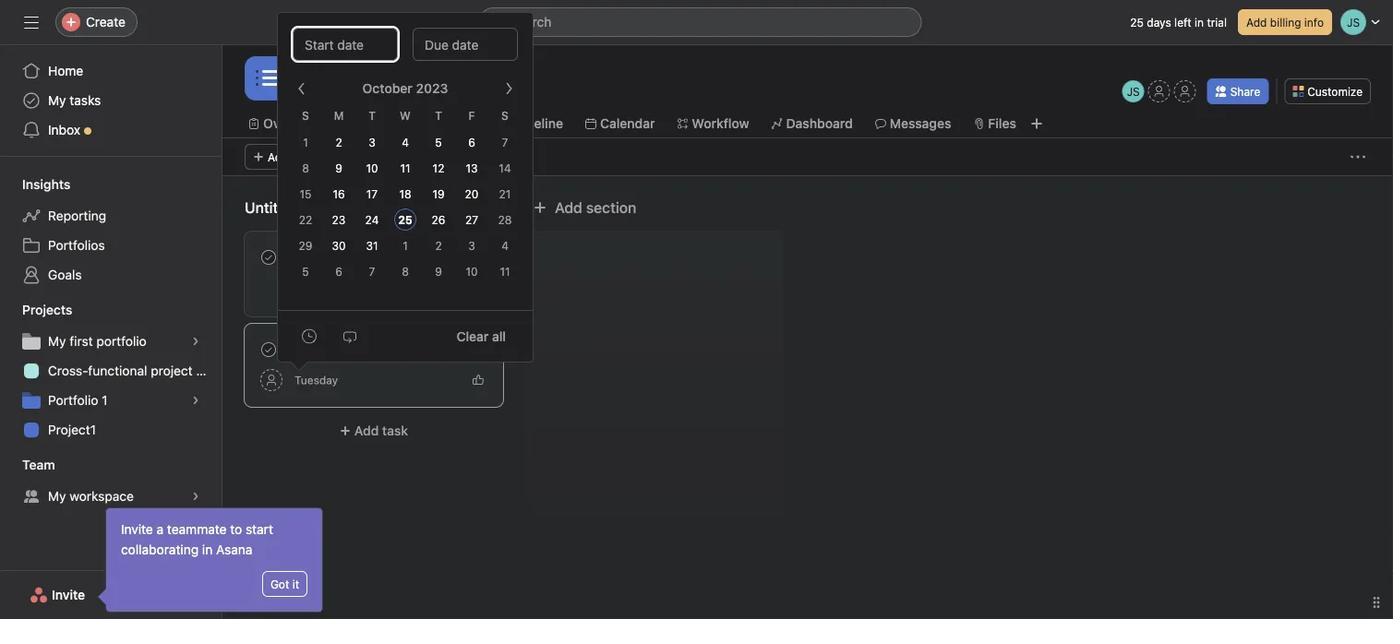 Task type: vqa. For each thing, say whether or not it's contained in the screenshot.


Task type: locate. For each thing, give the bounding box(es) containing it.
1 vertical spatial portfolios
[[48, 238, 105, 253]]

4
[[402, 136, 409, 149], [502, 240, 509, 253]]

2 vertical spatial task
[[382, 424, 408, 439]]

set to repeat image
[[343, 329, 357, 344]]

1 horizontal spatial 6
[[469, 136, 476, 149]]

0 vertical spatial 11
[[400, 162, 411, 175]]

t
[[369, 109, 376, 122], [435, 109, 442, 122]]

1 vertical spatial portfolio
[[48, 393, 98, 408]]

inbox link
[[11, 115, 211, 145]]

31
[[366, 240, 378, 253]]

0 vertical spatial add task button
[[245, 144, 322, 170]]

portfolios up previous month icon
[[304, 56, 361, 71]]

1 up 2023
[[433, 56, 439, 71]]

inbox
[[48, 122, 80, 138]]

1 vertical spatial invite
[[52, 588, 85, 603]]

portfolio 1 up project1
[[48, 393, 108, 408]]

0 horizontal spatial 8
[[302, 162, 309, 175]]

6 up 13
[[469, 136, 476, 149]]

a
[[157, 522, 164, 538]]

portfolio 1 link down "functional"
[[11, 386, 211, 416]]

18
[[399, 188, 412, 201]]

portfolios inside insights 'element'
[[48, 238, 105, 253]]

0 horizontal spatial 11
[[400, 162, 411, 175]]

0 vertical spatial add task
[[268, 151, 314, 164]]

untitled section
[[245, 199, 353, 217]]

2 down 26
[[435, 240, 442, 253]]

12
[[433, 162, 445, 175]]

1 vertical spatial 4
[[502, 240, 509, 253]]

10 up the 17
[[366, 162, 378, 175]]

messages
[[890, 116, 952, 131]]

collaborating
[[121, 543, 199, 558]]

projects
[[22, 303, 72, 318]]

my down the team
[[48, 489, 66, 504]]

11 down 28
[[500, 266, 510, 279]]

my inside "link"
[[48, 93, 66, 108]]

0 horizontal spatial 25
[[398, 214, 413, 227]]

1 horizontal spatial portfolios link
[[304, 54, 361, 74]]

0 horizontal spatial 3
[[369, 136, 376, 149]]

share
[[1231, 85, 1261, 98]]

Start date text field
[[293, 28, 398, 61]]

s down next month image
[[502, 109, 509, 122]]

portfolio
[[379, 56, 430, 71], [48, 393, 98, 408]]

8 down the 18
[[402, 266, 409, 279]]

2
[[336, 136, 342, 149], [435, 240, 442, 253]]

0 vertical spatial portfolio
[[379, 56, 430, 71]]

1 horizontal spatial s
[[502, 109, 509, 122]]

30
[[332, 240, 346, 253]]

board
[[416, 116, 453, 131]]

my tasks link
[[11, 86, 211, 115]]

0 vertical spatial 2
[[336, 136, 342, 149]]

1 my from the top
[[48, 93, 66, 108]]

0 horizontal spatial portfolios link
[[11, 231, 211, 260]]

add task button down tuesday
[[245, 415, 503, 448]]

9
[[335, 162, 343, 175], [435, 266, 442, 279]]

1 vertical spatial 10
[[466, 266, 478, 279]]

0 vertical spatial 25
[[1131, 16, 1145, 29]]

1 horizontal spatial 25
[[1131, 16, 1145, 29]]

25
[[1131, 16, 1145, 29], [398, 214, 413, 227]]

plan
[[196, 363, 222, 379]]

1 horizontal spatial portfolio 1
[[379, 56, 439, 71]]

1 horizontal spatial t
[[435, 109, 442, 122]]

portfolio
[[96, 334, 147, 349]]

days
[[1148, 16, 1172, 29]]

0 vertical spatial 6
[[469, 136, 476, 149]]

dashboard link
[[772, 114, 853, 134]]

1 vertical spatial completed image
[[258, 339, 280, 361]]

0 horizontal spatial t
[[369, 109, 376, 122]]

0 horizontal spatial in
[[202, 543, 213, 558]]

0 vertical spatial portfolio 1
[[379, 56, 439, 71]]

0 horizontal spatial 4
[[402, 136, 409, 149]]

my inside projects element
[[48, 334, 66, 349]]

0 vertical spatial 9
[[335, 162, 343, 175]]

1 horizontal spatial 7
[[502, 136, 508, 149]]

my left tasks
[[48, 93, 66, 108]]

24
[[365, 214, 379, 227]]

1 vertical spatial 9
[[435, 266, 442, 279]]

0 horizontal spatial 2
[[336, 136, 342, 149]]

23
[[332, 214, 346, 227]]

0 horizontal spatial portfolios
[[48, 238, 105, 253]]

25 for 25
[[398, 214, 413, 227]]

got
[[271, 578, 289, 591]]

insights element
[[0, 168, 222, 294]]

15
[[300, 188, 312, 201]]

projects element
[[0, 294, 222, 449]]

6 down 30
[[335, 266, 343, 279]]

my for my tasks
[[48, 93, 66, 108]]

0 vertical spatial my
[[48, 93, 66, 108]]

2 t from the left
[[435, 109, 442, 122]]

0 vertical spatial portfolios
[[304, 56, 361, 71]]

10
[[366, 162, 378, 175], [466, 266, 478, 279]]

0 vertical spatial 4
[[402, 136, 409, 149]]

16
[[333, 188, 345, 201]]

global element
[[0, 45, 222, 156]]

invite inside invite a teammate to start collaborating in asana got it
[[121, 522, 153, 538]]

0 vertical spatial task
[[292, 151, 314, 164]]

25 down the 18
[[398, 214, 413, 227]]

0 horizontal spatial 6
[[335, 266, 343, 279]]

js button
[[1123, 80, 1145, 103]]

0 horizontal spatial 5
[[302, 266, 309, 279]]

11 up the 18
[[400, 162, 411, 175]]

7 up 14
[[502, 136, 508, 149]]

1 horizontal spatial 8
[[402, 266, 409, 279]]

3
[[369, 136, 376, 149], [469, 240, 476, 253]]

search list box
[[479, 7, 922, 37]]

t down the october
[[369, 109, 376, 122]]

25 left days
[[1131, 16, 1145, 29]]

files
[[989, 116, 1017, 131]]

1 vertical spatial in
[[202, 543, 213, 558]]

0 vertical spatial invite
[[121, 522, 153, 538]]

in down teammate
[[202, 543, 213, 558]]

1 horizontal spatial 3
[[469, 240, 476, 253]]

portfolio up project1
[[48, 393, 98, 408]]

5 down the board
[[435, 136, 442, 149]]

my
[[48, 93, 66, 108], [48, 334, 66, 349], [48, 489, 66, 504]]

1 s from the left
[[302, 109, 309, 122]]

teammate
[[167, 522, 227, 538]]

in right left
[[1195, 16, 1205, 29]]

see details, my workspace image
[[190, 491, 201, 503]]

add time image
[[302, 329, 317, 344]]

2 completed image from the top
[[258, 339, 280, 361]]

my inside teams element
[[48, 489, 66, 504]]

completed image left task 1
[[258, 247, 280, 269]]

s
[[302, 109, 309, 122], [502, 109, 509, 122]]

reporting
[[48, 208, 106, 224]]

14
[[499, 162, 511, 175]]

1 vertical spatial add task button
[[245, 415, 503, 448]]

add task button down overview link
[[245, 144, 322, 170]]

team button
[[0, 456, 55, 475]]

5 down task 1
[[302, 266, 309, 279]]

2 my from the top
[[48, 334, 66, 349]]

add task button
[[245, 144, 322, 170], [245, 415, 503, 448]]

portfolios link up previous month icon
[[304, 54, 361, 74]]

portfolios down reporting
[[48, 238, 105, 253]]

1 vertical spatial 3
[[469, 240, 476, 253]]

1 vertical spatial 11
[[500, 266, 510, 279]]

0 vertical spatial completed image
[[258, 247, 280, 269]]

my left 'first'
[[48, 334, 66, 349]]

add billing info button
[[1239, 9, 1333, 35]]

1 vertical spatial my
[[48, 334, 66, 349]]

add
[[1247, 16, 1268, 29], [268, 151, 289, 164], [555, 199, 583, 217], [355, 424, 379, 439]]

0 horizontal spatial 7
[[369, 266, 375, 279]]

first
[[70, 334, 93, 349]]

Completed checkbox
[[258, 339, 280, 361]]

timeline
[[512, 116, 563, 131]]

portfolios link down reporting
[[11, 231, 211, 260]]

0 horizontal spatial portfolio 1
[[48, 393, 108, 408]]

1 vertical spatial 8
[[402, 266, 409, 279]]

1 horizontal spatial 11
[[500, 266, 510, 279]]

completed image for completed checkbox
[[258, 339, 280, 361]]

9 up 16
[[335, 162, 343, 175]]

1 horizontal spatial 2
[[435, 240, 442, 253]]

None text field
[[300, 74, 377, 107]]

3 down 27
[[469, 240, 476, 253]]

portfolio 1 up october 2023
[[379, 56, 439, 71]]

in inside invite a teammate to start collaborating in asana got it
[[202, 543, 213, 558]]

22
[[299, 214, 312, 227]]

0 horizontal spatial portfolio 1 link
[[11, 386, 211, 416]]

my tasks
[[48, 93, 101, 108]]

1 completed image from the top
[[258, 247, 280, 269]]

see details, my first portfolio image
[[190, 336, 201, 347]]

dashboard
[[787, 116, 853, 131]]

completed image
[[258, 247, 280, 269], [258, 339, 280, 361]]

invite for invite
[[52, 588, 85, 603]]

8 up 15
[[302, 162, 309, 175]]

0 horizontal spatial invite
[[52, 588, 85, 603]]

hide sidebar image
[[24, 15, 39, 30]]

9 down 26
[[435, 266, 442, 279]]

4 down 28
[[502, 240, 509, 253]]

1 horizontal spatial portfolio
[[379, 56, 430, 71]]

0 horizontal spatial s
[[302, 109, 309, 122]]

1 horizontal spatial 10
[[466, 266, 478, 279]]

1 vertical spatial portfolios link
[[11, 231, 211, 260]]

s down previous month icon
[[302, 109, 309, 122]]

Due date text field
[[413, 28, 518, 61]]

calendar link
[[586, 114, 655, 134]]

2 down m
[[336, 136, 342, 149]]

0 vertical spatial in
[[1195, 16, 1205, 29]]

0 horizontal spatial portfolio
[[48, 393, 98, 408]]

info
[[1305, 16, 1325, 29]]

25 for 25 days left in trial
[[1131, 16, 1145, 29]]

29
[[299, 240, 313, 253]]

1 vertical spatial 25
[[398, 214, 413, 227]]

10 down 27
[[466, 266, 478, 279]]

1 vertical spatial 2
[[435, 240, 442, 253]]

october 2023
[[363, 81, 448, 96]]

customize
[[1308, 85, 1363, 98]]

7 down 31
[[369, 266, 375, 279]]

portfolio 1 link up october 2023
[[379, 54, 439, 74]]

t down 2023
[[435, 109, 442, 122]]

6
[[469, 136, 476, 149], [335, 266, 343, 279]]

1 vertical spatial 7
[[369, 266, 375, 279]]

0 vertical spatial 7
[[502, 136, 508, 149]]

1 horizontal spatial invite
[[121, 522, 153, 538]]

trial
[[1208, 16, 1228, 29]]

1 horizontal spatial add task
[[355, 424, 408, 439]]

5
[[435, 136, 442, 149], [302, 266, 309, 279]]

completed image left add time icon
[[258, 339, 280, 361]]

completed image for completed option
[[258, 247, 280, 269]]

3 my from the top
[[48, 489, 66, 504]]

add task
[[268, 151, 314, 164], [355, 424, 408, 439]]

team
[[22, 458, 55, 473]]

portfolio up october 2023
[[379, 56, 430, 71]]

invite inside button
[[52, 588, 85, 603]]

add billing info
[[1247, 16, 1325, 29]]

1 t from the left
[[369, 109, 376, 122]]

8
[[302, 162, 309, 175], [402, 266, 409, 279]]

0 vertical spatial portfolio 1 link
[[379, 54, 439, 74]]

0 vertical spatial 10
[[366, 162, 378, 175]]

1 add task button from the top
[[245, 144, 322, 170]]

7
[[502, 136, 508, 149], [369, 266, 375, 279]]

1 vertical spatial portfolio 1
[[48, 393, 108, 408]]

2 vertical spatial my
[[48, 489, 66, 504]]

portfolios link
[[304, 54, 361, 74], [11, 231, 211, 260]]

3 down list
[[369, 136, 376, 149]]

portfolio 1 link
[[379, 54, 439, 74], [11, 386, 211, 416]]

1 horizontal spatial 5
[[435, 136, 442, 149]]

1 vertical spatial portfolio 1 link
[[11, 386, 211, 416]]

4 down "w"
[[402, 136, 409, 149]]

2023
[[416, 81, 448, 96]]

w
[[400, 109, 411, 122]]

my workspace link
[[11, 482, 211, 512]]

21
[[499, 188, 511, 201]]

cross-functional project plan link
[[11, 357, 222, 386]]

1 vertical spatial add task
[[355, 424, 408, 439]]

0 vertical spatial 8
[[302, 162, 309, 175]]

0 horizontal spatial add task
[[268, 151, 314, 164]]

1 up project1 link
[[102, 393, 108, 408]]

Completed checkbox
[[258, 247, 280, 269]]



Task type: describe. For each thing, give the bounding box(es) containing it.
insights button
[[0, 176, 71, 194]]

home link
[[11, 56, 211, 86]]

goals link
[[11, 260, 211, 290]]

1 inside projects element
[[102, 393, 108, 408]]

1 left 30
[[311, 250, 317, 265]]

search button
[[479, 7, 922, 37]]

0 vertical spatial 5
[[435, 136, 442, 149]]

add to starred image
[[412, 83, 427, 98]]

0 likes. click to like this task image
[[473, 375, 484, 386]]

cross-
[[48, 363, 88, 379]]

task 1
[[283, 250, 317, 265]]

files link
[[974, 114, 1017, 134]]

add inside 'button'
[[555, 199, 583, 217]]

list image
[[256, 67, 278, 90]]

messages link
[[875, 114, 952, 134]]

my first portfolio
[[48, 334, 147, 349]]

20
[[465, 188, 479, 201]]

0 vertical spatial portfolios link
[[304, 54, 361, 74]]

27
[[466, 214, 479, 227]]

home
[[48, 63, 83, 79]]

board link
[[402, 114, 453, 134]]

portfolio inside projects element
[[48, 393, 98, 408]]

insights
[[22, 177, 71, 192]]

my for my workspace
[[48, 489, 66, 504]]

tuesday
[[295, 374, 338, 387]]

clear all
[[457, 329, 506, 344]]

project1
[[48, 423, 96, 438]]

m
[[334, 109, 344, 122]]

1 horizontal spatial 9
[[435, 266, 442, 279]]

it
[[293, 578, 299, 591]]

more actions image
[[1351, 150, 1366, 164]]

reporting link
[[11, 201, 211, 231]]

add tab image
[[1030, 116, 1045, 131]]

next month image
[[502, 81, 516, 96]]

see details, portfolio 1 image
[[190, 395, 201, 406]]

calendar
[[600, 116, 655, 131]]

invite a teammate to start collaborating in asana got it
[[121, 522, 299, 591]]

asana
[[216, 543, 253, 558]]

my workspace
[[48, 489, 134, 504]]

1 horizontal spatial in
[[1195, 16, 1205, 29]]

portfolio 1 inside projects element
[[48, 393, 108, 408]]

19
[[433, 188, 445, 201]]

add section
[[555, 199, 637, 217]]

0 vertical spatial 3
[[369, 136, 376, 149]]

timeline link
[[497, 114, 563, 134]]

october 2023 button
[[351, 72, 479, 105]]

invite for invite a teammate to start collaborating in asana got it
[[121, 522, 153, 538]]

functional
[[88, 363, 147, 379]]

project
[[151, 363, 193, 379]]

workflow link
[[678, 114, 750, 134]]

clear
[[457, 329, 489, 344]]

search
[[510, 14, 552, 30]]

list link
[[343, 114, 379, 134]]

teams element
[[0, 449, 222, 515]]

workspace
[[70, 489, 134, 504]]

create
[[86, 14, 126, 30]]

2 add task button from the top
[[245, 415, 503, 448]]

0 horizontal spatial 10
[[366, 162, 378, 175]]

1 vertical spatial 5
[[302, 266, 309, 279]]

billing
[[1271, 16, 1302, 29]]

to
[[230, 522, 242, 538]]

1 right 31
[[403, 240, 408, 253]]

invite button
[[18, 579, 97, 612]]

add inside button
[[1247, 16, 1268, 29]]

17
[[367, 188, 378, 201]]

28
[[498, 214, 512, 227]]

1 horizontal spatial 4
[[502, 240, 509, 253]]

26
[[432, 214, 446, 227]]

1 horizontal spatial portfolio 1 link
[[379, 54, 439, 74]]

left
[[1175, 16, 1192, 29]]

1 down 'overview'
[[303, 136, 308, 149]]

invite a teammate to start collaborating in asana tooltip
[[101, 509, 322, 612]]

1 vertical spatial 6
[[335, 266, 343, 279]]

workflow
[[692, 116, 750, 131]]

add section button
[[526, 191, 644, 224]]

tasks
[[70, 93, 101, 108]]

25 days left in trial
[[1131, 16, 1228, 29]]

october
[[363, 81, 413, 96]]

previous month image
[[295, 81, 309, 96]]

projects button
[[0, 301, 72, 320]]

0 horizontal spatial 9
[[335, 162, 343, 175]]

share button
[[1208, 79, 1269, 104]]

f
[[469, 109, 475, 122]]

2 s from the left
[[502, 109, 509, 122]]

1 horizontal spatial portfolios
[[304, 56, 361, 71]]

customize button
[[1285, 79, 1372, 104]]

overview
[[263, 116, 320, 131]]

section
[[586, 199, 637, 217]]

cross-functional project plan
[[48, 363, 222, 379]]

1 vertical spatial task
[[283, 250, 308, 265]]

my first portfolio link
[[11, 327, 211, 357]]

all
[[492, 329, 506, 344]]

tuesday button
[[295, 374, 338, 387]]

clear all button
[[445, 320, 518, 353]]

start
[[246, 522, 273, 538]]

add task image
[[454, 200, 468, 215]]

goals
[[48, 267, 82, 283]]

list
[[357, 116, 379, 131]]

my for my first portfolio
[[48, 334, 66, 349]]

js
[[1128, 85, 1141, 98]]



